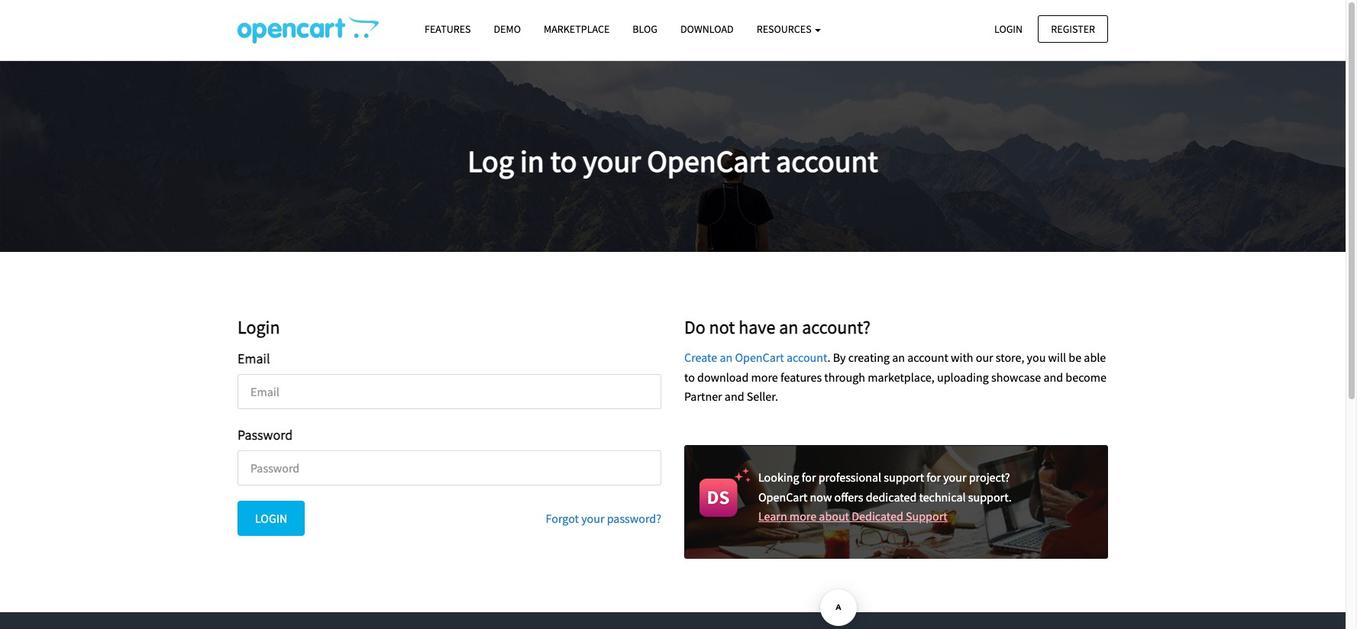 Task type: vqa. For each thing, say whether or not it's contained in the screenshot.
Purchases
no



Task type: describe. For each thing, give the bounding box(es) containing it.
0 horizontal spatial an
[[720, 350, 733, 365]]

in
[[520, 142, 544, 181]]

become
[[1066, 370, 1107, 385]]

marketplace link
[[532, 16, 621, 43]]

0 vertical spatial your
[[583, 142, 641, 181]]

creating
[[848, 350, 890, 365]]

looking
[[759, 470, 800, 485]]

dedicated
[[866, 489, 917, 505]]

create an opencart account
[[684, 350, 828, 365]]

register link
[[1038, 15, 1108, 43]]

our
[[976, 350, 994, 365]]

support
[[906, 509, 948, 524]]

Email text field
[[238, 374, 662, 410]]

blog link
[[621, 16, 669, 43]]

you
[[1027, 350, 1046, 365]]

to inside . by creating an account with our store, you will be able to download more features through marketplace, uploading showcase and become partner and seller.
[[684, 370, 695, 385]]

create an opencart account link
[[684, 350, 828, 365]]

more for features
[[751, 370, 778, 385]]

technical
[[919, 489, 966, 505]]

partner
[[684, 389, 722, 404]]

professional
[[819, 470, 882, 485]]

store,
[[996, 350, 1025, 365]]

marketplace,
[[868, 370, 935, 385]]

2 for from the left
[[927, 470, 941, 485]]

1 vertical spatial opencart
[[735, 350, 784, 365]]

your inside looking for professional support for your project? opencart now offers dedicated technical support. learn more about dedicated support
[[944, 470, 967, 485]]

features
[[425, 22, 471, 36]]

download link
[[669, 16, 745, 43]]

log
[[468, 142, 514, 181]]

more for about
[[790, 509, 817, 524]]

able
[[1084, 350, 1106, 365]]

offers
[[835, 489, 864, 505]]

dedicated
[[852, 509, 904, 524]]

uploading
[[937, 370, 989, 385]]



Task type: locate. For each thing, give the bounding box(es) containing it.
0 horizontal spatial for
[[802, 470, 816, 485]]

seller.
[[747, 389, 778, 404]]

features
[[781, 370, 822, 385]]

for up technical
[[927, 470, 941, 485]]

password
[[238, 426, 293, 444]]

learn
[[759, 509, 787, 524]]

opencart
[[647, 142, 770, 181], [735, 350, 784, 365], [759, 489, 808, 505]]

an for . by creating an account with our store, you will be able to download more features through marketplace, uploading showcase and become partner and seller.
[[892, 350, 905, 365]]

forgot your password?
[[546, 511, 662, 526]]

more inside . by creating an account with our store, you will be able to download more features through marketplace, uploading showcase and become partner and seller.
[[751, 370, 778, 385]]

through
[[825, 370, 866, 385]]

for
[[802, 470, 816, 485], [927, 470, 941, 485]]

an
[[779, 316, 799, 339], [720, 350, 733, 365], [892, 350, 905, 365]]

2 vertical spatial your
[[581, 511, 605, 526]]

1 vertical spatial more
[[790, 509, 817, 524]]

to
[[551, 142, 577, 181], [684, 370, 695, 385]]

do not have an account?
[[684, 316, 871, 339]]

demo link
[[482, 16, 532, 43]]

2 horizontal spatial an
[[892, 350, 905, 365]]

1 vertical spatial to
[[684, 370, 695, 385]]

login inside login button
[[255, 511, 288, 526]]

your
[[583, 142, 641, 181], [944, 470, 967, 485], [581, 511, 605, 526]]

1 horizontal spatial for
[[927, 470, 941, 485]]

do
[[684, 316, 706, 339]]

account?
[[802, 316, 871, 339]]

have
[[739, 316, 776, 339]]

forgot your password? link
[[546, 511, 662, 526]]

about
[[819, 509, 850, 524]]

now
[[810, 489, 832, 505]]

more
[[751, 370, 778, 385], [790, 509, 817, 524]]

project?
[[969, 470, 1010, 485]]

download
[[698, 370, 749, 385]]

download
[[681, 22, 734, 36]]

and
[[1044, 370, 1064, 385], [725, 389, 744, 404]]

resources link
[[745, 16, 833, 43]]

opencart - account login image
[[238, 16, 379, 44]]

to right in
[[551, 142, 577, 181]]

more up seller.
[[751, 370, 778, 385]]

showcase
[[992, 370, 1041, 385]]

0 vertical spatial more
[[751, 370, 778, 385]]

resources
[[757, 22, 814, 36]]

will
[[1049, 350, 1067, 365]]

0 horizontal spatial to
[[551, 142, 577, 181]]

to down 'create'
[[684, 370, 695, 385]]

support
[[884, 470, 924, 485]]

1 vertical spatial your
[[944, 470, 967, 485]]

login link
[[982, 15, 1036, 43]]

learn more about dedicated support link
[[759, 509, 948, 524]]

and down download
[[725, 389, 744, 404]]

. by creating an account with our store, you will be able to download more features through marketplace, uploading showcase and become partner and seller.
[[684, 350, 1107, 404]]

and down will
[[1044, 370, 1064, 385]]

register
[[1051, 22, 1095, 36]]

opencart inside looking for professional support for your project? opencart now offers dedicated technical support. learn more about dedicated support
[[759, 489, 808, 505]]

support.
[[968, 489, 1012, 505]]

login button
[[238, 501, 305, 536]]

looking for professional support for your project? opencart now offers dedicated technical support. learn more about dedicated support
[[759, 470, 1012, 524]]

2 vertical spatial login
[[255, 511, 288, 526]]

0 horizontal spatial more
[[751, 370, 778, 385]]

be
[[1069, 350, 1082, 365]]

features link
[[413, 16, 482, 43]]

login for login button
[[255, 511, 288, 526]]

forgot
[[546, 511, 579, 526]]

0 horizontal spatial and
[[725, 389, 744, 404]]

.
[[828, 350, 831, 365]]

marketplace
[[544, 22, 610, 36]]

not
[[709, 316, 735, 339]]

create
[[684, 350, 717, 365]]

Password password field
[[238, 451, 662, 486]]

1 vertical spatial login
[[238, 316, 280, 339]]

more down the now in the bottom of the page
[[790, 509, 817, 524]]

demo
[[494, 22, 521, 36]]

an up marketplace, on the bottom right
[[892, 350, 905, 365]]

log in to your opencart account
[[468, 142, 878, 181]]

1 horizontal spatial and
[[1044, 370, 1064, 385]]

account inside . by creating an account with our store, you will be able to download more features through marketplace, uploading showcase and become partner and seller.
[[908, 350, 949, 365]]

blog
[[633, 22, 658, 36]]

0 vertical spatial opencart
[[647, 142, 770, 181]]

login
[[995, 22, 1023, 36], [238, 316, 280, 339], [255, 511, 288, 526]]

for up the now in the bottom of the page
[[802, 470, 816, 485]]

0 vertical spatial to
[[551, 142, 577, 181]]

1 vertical spatial and
[[725, 389, 744, 404]]

an inside . by creating an account with our store, you will be able to download more features through marketplace, uploading showcase and become partner and seller.
[[892, 350, 905, 365]]

0 vertical spatial login
[[995, 22, 1023, 36]]

email
[[238, 350, 270, 368]]

an for do not have an account?
[[779, 316, 799, 339]]

login for login link
[[995, 22, 1023, 36]]

more inside looking for professional support for your project? opencart now offers dedicated technical support. learn more about dedicated support
[[790, 509, 817, 524]]

1 horizontal spatial more
[[790, 509, 817, 524]]

0 vertical spatial and
[[1044, 370, 1064, 385]]

with
[[951, 350, 974, 365]]

an right 'have'
[[779, 316, 799, 339]]

1 for from the left
[[802, 470, 816, 485]]

by
[[833, 350, 846, 365]]

2 vertical spatial opencart
[[759, 489, 808, 505]]

1 horizontal spatial to
[[684, 370, 695, 385]]

password?
[[607, 511, 662, 526]]

account
[[776, 142, 878, 181], [787, 350, 828, 365], [908, 350, 949, 365]]

login inside login link
[[995, 22, 1023, 36]]

1 horizontal spatial an
[[779, 316, 799, 339]]

an up download
[[720, 350, 733, 365]]



